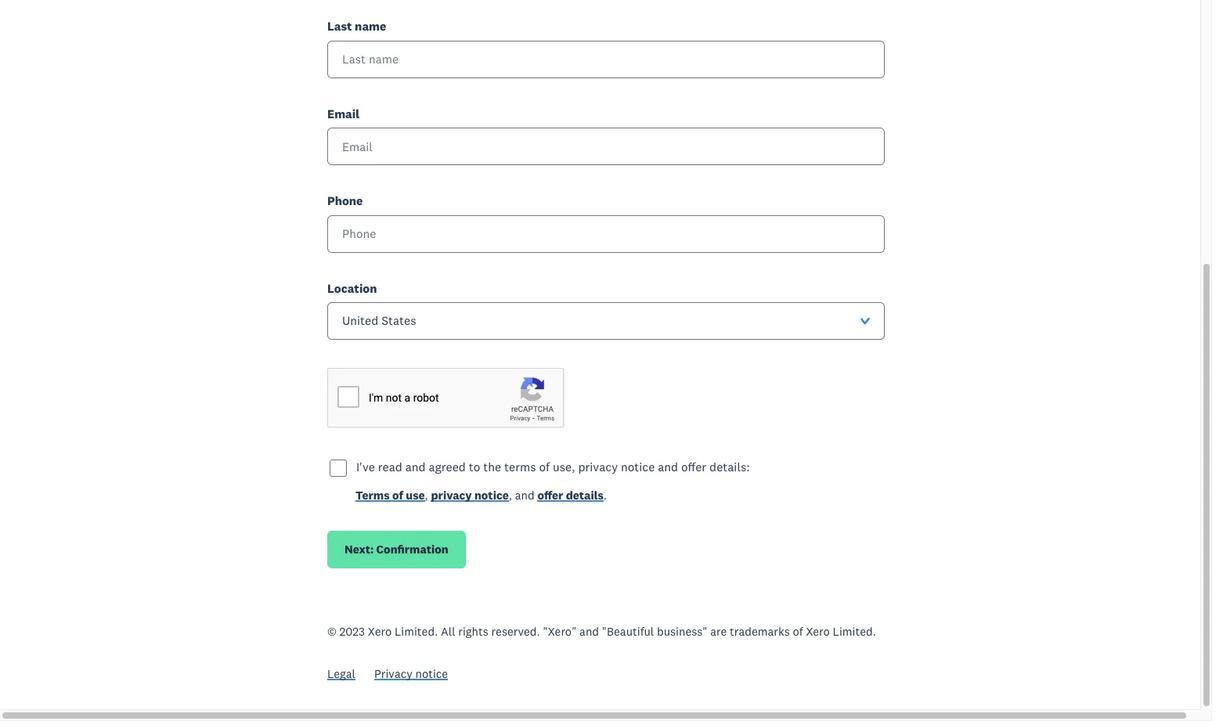 Task type: describe. For each thing, give the bounding box(es) containing it.
1 xero from the left
[[368, 624, 392, 639]]

to
[[469, 460, 480, 475]]

all
[[441, 624, 456, 639]]

©
[[327, 624, 337, 639]]

privacy
[[374, 667, 413, 682]]

1 vertical spatial notice
[[475, 488, 509, 503]]

the
[[483, 460, 501, 475]]

.
[[604, 488, 607, 503]]

terms of use , privacy notice , and offer details .
[[356, 488, 607, 503]]

and down terms on the bottom
[[515, 488, 535, 503]]

i've read and agreed to the terms of use, privacy notice and offer details:
[[356, 460, 750, 475]]

2 xero from the left
[[806, 624, 830, 639]]

© 2023 xero limited. all rights reserved. "xero" and "beautiful business" are trademarks of xero limited.
[[327, 624, 876, 639]]

and left details:
[[658, 460, 678, 475]]

details:
[[710, 460, 750, 475]]

next:
[[345, 542, 374, 557]]

privacy notice link
[[374, 667, 448, 685]]

1 vertical spatial of
[[392, 488, 403, 503]]

details
[[566, 488, 604, 503]]

2 horizontal spatial notice
[[621, 460, 655, 475]]

and right "xero"
[[580, 624, 599, 639]]

1 horizontal spatial offer
[[681, 460, 707, 475]]

privacy notice link
[[431, 488, 509, 506]]

privacy notice
[[374, 667, 448, 682]]

use,
[[553, 460, 575, 475]]

united
[[342, 313, 379, 328]]

agreed
[[429, 460, 466, 475]]

states
[[382, 313, 416, 328]]

1 , from the left
[[425, 488, 428, 503]]

confirmation
[[376, 542, 449, 557]]

terms
[[504, 460, 536, 475]]



Task type: locate. For each thing, give the bounding box(es) containing it.
reserved.
[[492, 624, 540, 639]]

phone
[[327, 194, 363, 209]]

xero right 2023 on the bottom left of page
[[368, 624, 392, 639]]

1 horizontal spatial of
[[539, 460, 550, 475]]

last
[[327, 19, 352, 34]]

0 vertical spatial offer
[[681, 460, 707, 475]]

are
[[711, 624, 727, 639]]

1 horizontal spatial xero
[[806, 624, 830, 639]]

legal link
[[327, 667, 356, 685]]

0 horizontal spatial limited.
[[395, 624, 438, 639]]

next: confirmation button
[[327, 531, 466, 569]]

of
[[539, 460, 550, 475], [392, 488, 403, 503], [793, 624, 803, 639]]

0 vertical spatial privacy
[[578, 460, 618, 475]]

Last name text field
[[327, 41, 885, 78]]

1 vertical spatial privacy
[[431, 488, 472, 503]]

terms of use link
[[356, 488, 425, 506]]

"beautiful
[[602, 624, 654, 639]]

xero
[[368, 624, 392, 639], [806, 624, 830, 639]]

privacy down agreed
[[431, 488, 472, 503]]

next: confirmation
[[345, 542, 449, 557]]

Email email field
[[327, 128, 885, 165]]

,
[[425, 488, 428, 503], [509, 488, 512, 503]]

1 vertical spatial offer
[[538, 488, 563, 503]]

2 vertical spatial of
[[793, 624, 803, 639]]

2 horizontal spatial of
[[793, 624, 803, 639]]

xero right trademarks
[[806, 624, 830, 639]]

terms
[[356, 488, 390, 503]]

location
[[327, 281, 377, 296]]

of left use,
[[539, 460, 550, 475]]

0 vertical spatial notice
[[621, 460, 655, 475]]

notice right privacy
[[415, 667, 448, 682]]

rights
[[458, 624, 489, 639]]

0 horizontal spatial privacy
[[431, 488, 472, 503]]

0 horizontal spatial of
[[392, 488, 403, 503]]

and right 'read' at left bottom
[[405, 460, 426, 475]]

legal
[[327, 667, 356, 682]]

1 horizontal spatial limited.
[[833, 624, 876, 639]]

1 horizontal spatial ,
[[509, 488, 512, 503]]

i've
[[356, 460, 375, 475]]

0 horizontal spatial xero
[[368, 624, 392, 639]]

limited.
[[395, 624, 438, 639], [833, 624, 876, 639]]

notice
[[621, 460, 655, 475], [475, 488, 509, 503], [415, 667, 448, 682]]

last name
[[327, 19, 386, 34]]

0 horizontal spatial notice
[[415, 667, 448, 682]]

notice down the
[[475, 488, 509, 503]]

united states
[[342, 313, 416, 328]]

privacy up .
[[578, 460, 618, 475]]

, left privacy notice link
[[425, 488, 428, 503]]

offer details link
[[538, 488, 604, 506]]

email
[[327, 106, 360, 121]]

offer
[[681, 460, 707, 475], [538, 488, 563, 503]]

Phone text field
[[327, 215, 885, 253]]

offer left details:
[[681, 460, 707, 475]]

, down terms on the bottom
[[509, 488, 512, 503]]

of right trademarks
[[793, 624, 803, 639]]

use
[[406, 488, 425, 503]]

privacy
[[578, 460, 618, 475], [431, 488, 472, 503]]

read
[[378, 460, 402, 475]]

0 horizontal spatial offer
[[538, 488, 563, 503]]

and
[[405, 460, 426, 475], [658, 460, 678, 475], [515, 488, 535, 503], [580, 624, 599, 639]]

2 vertical spatial notice
[[415, 667, 448, 682]]

1 horizontal spatial notice
[[475, 488, 509, 503]]

2 limited. from the left
[[833, 624, 876, 639]]

name
[[355, 19, 386, 34]]

notice right use,
[[621, 460, 655, 475]]

1 horizontal spatial privacy
[[578, 460, 618, 475]]

business"
[[657, 624, 708, 639]]

2 , from the left
[[509, 488, 512, 503]]

1 limited. from the left
[[395, 624, 438, 639]]

0 horizontal spatial ,
[[425, 488, 428, 503]]

trademarks
[[730, 624, 790, 639]]

"xero"
[[543, 624, 577, 639]]

0 vertical spatial of
[[539, 460, 550, 475]]

2023
[[340, 624, 365, 639]]

offer down i've read and agreed to the terms of use, privacy notice and offer details:
[[538, 488, 563, 503]]

of left use on the bottom
[[392, 488, 403, 503]]



Task type: vqa. For each thing, say whether or not it's contained in the screenshot.
.
yes



